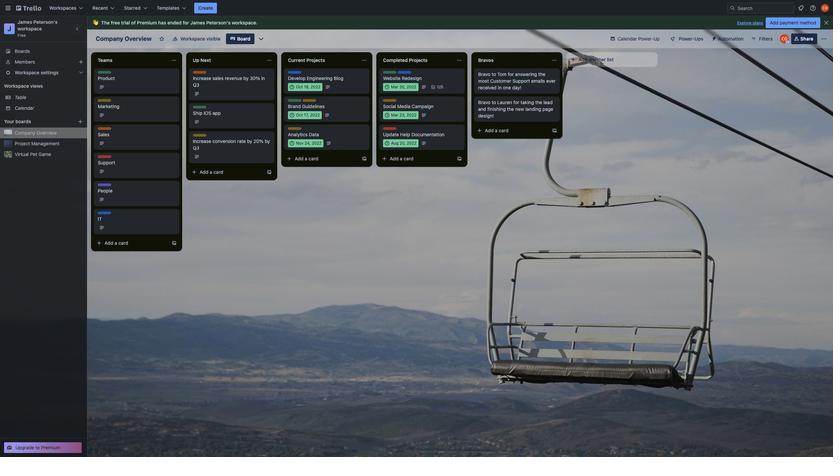 Task type: vqa. For each thing, say whether or not it's contained in the screenshot.
Done
no



Task type: describe. For each thing, give the bounding box(es) containing it.
Oct 18, 2022 checkbox
[[288, 83, 323, 91]]

ios
[[204, 110, 211, 116]]

/
[[440, 84, 441, 89]]

management
[[31, 141, 60, 146]]

update
[[383, 132, 399, 137]]

taking
[[521, 100, 534, 105]]

support inside bravo to tom for answering the most customer support emails ever received in one day!
[[513, 78, 530, 84]]

most
[[479, 78, 489, 84]]

mar for media
[[391, 113, 399, 118]]

oct 18, 2022
[[296, 84, 321, 89]]

Oct 17, 2022 checkbox
[[288, 111, 322, 119]]

add a card for sales
[[105, 240, 128, 246]]

it it
[[98, 212, 102, 222]]

for for bravo to lauren for taking the lead and finishing the new landing page design!
[[514, 100, 520, 105]]

color: yellow, title: "marketing" element for increase conversion rate by 20% by q3
[[193, 134, 212, 139]]

recent button
[[88, 3, 119, 13]]

product for brand guidelines
[[288, 99, 304, 104]]

power-ups button
[[666, 34, 708, 44]]

christina overa (christinaovera) image
[[780, 34, 790, 44]]

board
[[237, 36, 251, 42]]

add for current projects
[[295, 156, 304, 162]]

primary element
[[0, 0, 834, 16]]

add payment method button
[[766, 17, 821, 28]]

color: green, title: "product" element down completed
[[383, 71, 399, 76]]

color: green, title: "product" element up oct 17, 2022 checkbox
[[288, 99, 304, 104]]

Nov 24, 2022 checkbox
[[288, 139, 324, 147]]

increase sales revenue by 30% in q3 link
[[193, 75, 271, 88]]

1 power- from the left
[[639, 36, 654, 42]]

lauren
[[498, 100, 513, 105]]

project
[[15, 141, 30, 146]]

bravo to tom for answering the most customer support emails ever received in one day!
[[479, 71, 556, 90]]

color: purple, title: "people" element
[[98, 184, 111, 189]]

Bravos text field
[[475, 55, 548, 66]]

0 vertical spatial for
[[183, 20, 189, 25]]

add for teams
[[105, 240, 113, 246]]

ship ios app link
[[193, 110, 271, 117]]

support inside support update help documentation
[[383, 127, 399, 132]]

workspace navigation collapse icon image
[[73, 24, 82, 34]]

starred button
[[120, 3, 151, 13]]

your boards
[[4, 119, 31, 124]]

customer
[[491, 78, 512, 84]]

settings
[[41, 70, 59, 75]]

20, for help
[[400, 141, 406, 146]]

visible
[[207, 36, 221, 42]]

wave image
[[92, 20, 99, 26]]

support inside support support
[[98, 155, 114, 161]]

brand
[[288, 104, 301, 109]]

company overview inside the board name text box
[[96, 35, 152, 42]]

add a card button for completed projects
[[379, 153, 454, 164]]

create from template… image for up next
[[267, 170, 272, 175]]

product product
[[98, 71, 115, 81]]

add a card button for teams
[[94, 238, 169, 249]]

power- inside button
[[679, 36, 695, 42]]

free
[[17, 33, 26, 38]]

sales sales
[[98, 127, 110, 137]]

current projects
[[288, 57, 325, 63]]

Completed Projects text field
[[379, 55, 453, 66]]

j link
[[4, 23, 15, 34]]

it inside it develop engineering blog
[[288, 71, 292, 76]]

workspace for workspace visible
[[181, 36, 205, 42]]

people link
[[98, 188, 176, 194]]

workspace visible button
[[169, 34, 225, 44]]

customize views image
[[258, 36, 265, 42]]

calendar power-up link
[[607, 34, 664, 44]]

2 horizontal spatial color: blue, title: "it" element
[[398, 71, 412, 76]]

add board image
[[78, 119, 83, 124]]

virtual pet game link
[[15, 151, 83, 158]]

blog
[[334, 75, 344, 81]]

members
[[15, 59, 35, 65]]

nov 24, 2022
[[296, 141, 322, 146]]

rate
[[237, 138, 246, 144]]

bravo for and
[[479, 100, 491, 105]]

filters
[[760, 36, 773, 42]]

create from template… image for help
[[457, 156, 462, 162]]

search image
[[731, 5, 736, 11]]

payment
[[780, 20, 799, 25]]

1 horizontal spatial peterson's
[[206, 20, 231, 25]]

calendar for calendar
[[15, 105, 34, 111]]

👋
[[92, 20, 99, 25]]

marketing up sales sales
[[98, 104, 119, 109]]

color: blue, title: "it" element for it
[[98, 212, 111, 217]]

show menu image
[[821, 36, 828, 42]]

product for ship ios app
[[193, 106, 208, 111]]

calendar power-up
[[618, 36, 660, 42]]

recent
[[93, 5, 108, 11]]

up next
[[193, 57, 211, 63]]

Board name text field
[[92, 34, 155, 44]]

marketing for marketing
[[98, 99, 117, 104]]

0
[[438, 84, 440, 89]]

sm image
[[709, 34, 719, 43]]

create from template… image for bravos
[[552, 128, 558, 133]]

product link
[[98, 75, 176, 82]]

Up Next text field
[[189, 55, 263, 66]]

2022 for data
[[312, 141, 322, 146]]

workspace inside james peterson's workspace free
[[17, 26, 42, 32]]

support link
[[98, 160, 176, 166]]

upgrade to premium
[[15, 445, 60, 451]]

table
[[15, 95, 26, 100]]

workspaces button
[[45, 3, 87, 13]]

boards
[[15, 48, 30, 54]]

ups
[[695, 36, 704, 42]]

company overview link
[[15, 130, 83, 136]]

a for analytics data
[[305, 156, 308, 162]]

marketing for analytics data
[[288, 127, 308, 132]]

share button
[[792, 34, 818, 44]]

mar for website
[[391, 84, 399, 89]]

to for tom
[[492, 71, 497, 77]]

color: red, title: "support" element for support
[[98, 155, 114, 161]]

5
[[441, 84, 444, 89]]

and
[[479, 106, 487, 112]]

sales increase sales revenue by 30% in q3
[[193, 71, 265, 88]]

next
[[201, 57, 211, 63]]

your
[[4, 119, 14, 124]]

color: red, title: "support" element for update
[[383, 127, 399, 132]]

marketing increase conversion rate by 20% by q3
[[193, 134, 270, 151]]

add payment method
[[771, 20, 817, 25]]

bravo to tom for answering the most customer support emails ever received in one day! link
[[479, 71, 556, 91]]

people inside the people people
[[98, 184, 111, 189]]

tom
[[498, 71, 507, 77]]

analytics
[[288, 132, 308, 137]]

explore plans
[[738, 20, 764, 25]]

by for 30%
[[244, 75, 249, 81]]

workspaces
[[49, 5, 76, 11]]

upgrade to premium link
[[4, 443, 82, 453]]

workspace settings
[[15, 70, 59, 75]]

media
[[398, 104, 411, 109]]

add another list button
[[567, 52, 658, 67]]

develop
[[288, 75, 306, 81]]

0 vertical spatial up
[[654, 36, 660, 42]]

workspace settings button
[[0, 67, 87, 78]]

your boards with 3 items element
[[4, 118, 68, 126]]

completed projects
[[383, 57, 428, 63]]

color: green, title: "product" element left app
[[193, 106, 208, 111]]

game
[[38, 151, 51, 157]]

it inside it it
[[98, 212, 102, 217]]

in inside sales increase sales revenue by 30% in q3
[[261, 75, 265, 81]]

add a card button for current projects
[[284, 153, 359, 164]]

Aug 20, 2022 checkbox
[[383, 139, 419, 147]]

method
[[800, 20, 817, 25]]

increase conversion rate by 20% by q3 link
[[193, 138, 271, 151]]

sales link
[[98, 131, 176, 138]]

automation
[[719, 36, 744, 42]]

color: orange, title: "sales" element for increase
[[193, 71, 206, 76]]

0 vertical spatial premium
[[137, 20, 157, 25]]

marketing for social media campaign
[[383, 99, 403, 104]]

.
[[256, 20, 258, 25]]

card for teams
[[118, 240, 128, 246]]

add a card for increase conversion rate by 20% by q3
[[200, 169, 224, 175]]

open information menu image
[[810, 5, 817, 11]]

ended
[[168, 20, 182, 25]]

add a card for update help documentation
[[390, 156, 414, 162]]



Task type: locate. For each thing, give the bounding box(es) containing it.
a for update help documentation
[[400, 156, 403, 162]]

day!
[[513, 85, 522, 90]]

1 vertical spatial overview
[[37, 130, 57, 136]]

2022 for brand
[[310, 113, 320, 118]]

virtual
[[15, 151, 29, 157]]

sales for increase
[[193, 71, 204, 76]]

star or unstar board image
[[159, 36, 165, 42]]

1 horizontal spatial projects
[[409, 57, 428, 63]]

overview up 'management'
[[37, 130, 57, 136]]

0 horizontal spatial power-
[[639, 36, 654, 42]]

projects for current projects
[[307, 57, 325, 63]]

support update help documentation
[[383, 127, 445, 137]]

workspace left visible
[[181, 36, 205, 42]]

18,
[[304, 84, 310, 89]]

2022 down help
[[407, 141, 417, 146]]

2022 for help
[[407, 141, 417, 146]]

0 vertical spatial in
[[261, 75, 265, 81]]

color: blue, title: "it" element for develop
[[288, 71, 302, 76]]

it
[[288, 71, 292, 76], [398, 71, 402, 76], [98, 212, 102, 217], [98, 216, 102, 222]]

support up day!
[[513, 78, 530, 84]]

0 vertical spatial the
[[539, 71, 546, 77]]

create from template… image
[[362, 156, 367, 162], [457, 156, 462, 162], [172, 241, 177, 246]]

2022 down "redesign" at the top of page
[[407, 84, 417, 89]]

0 horizontal spatial up
[[193, 57, 199, 63]]

company inside company overview link
[[15, 130, 35, 136]]

product for product
[[98, 71, 113, 76]]

add for bravos
[[485, 128, 494, 133]]

up left power-ups button
[[654, 36, 660, 42]]

workspace for workspace views
[[4, 83, 29, 89]]

to inside bravo to tom for answering the most customer support emails ever received in one day!
[[492, 71, 497, 77]]

0 vertical spatial oct
[[296, 84, 303, 89]]

card down it link
[[118, 240, 128, 246]]

card down finishing
[[499, 128, 509, 133]]

people
[[98, 184, 111, 189], [98, 188, 113, 194]]

20, down product it website redesign
[[400, 84, 406, 89]]

2 bravo from the top
[[479, 100, 491, 105]]

oct 17, 2022
[[296, 113, 320, 118]]

marketing inside the product marketing brand guidelines
[[303, 99, 322, 104]]

james up free
[[17, 19, 32, 25]]

color: yellow, title: "marketing" element left conversion
[[193, 134, 212, 139]]

1 horizontal spatial overview
[[125, 35, 152, 42]]

calendar up add another list button
[[618, 36, 637, 42]]

2 vertical spatial workspace
[[4, 83, 29, 89]]

oct
[[296, 84, 303, 89], [296, 113, 303, 118]]

q3 inside marketing increase conversion rate by 20% by q3
[[193, 145, 199, 151]]

color: yellow, title: "marketing" element for analytics data
[[288, 127, 308, 132]]

color: yellow, title: "marketing" element up mar 23, 2022 checkbox
[[383, 99, 403, 104]]

0 horizontal spatial james
[[17, 19, 32, 25]]

support up color: purple, title: "people" element
[[98, 160, 115, 166]]

2 vertical spatial to
[[35, 445, 40, 451]]

1 horizontal spatial create from template… image
[[552, 128, 558, 133]]

add a card down it link
[[105, 240, 128, 246]]

projects inside text box
[[409, 57, 428, 63]]

2022 for media
[[407, 113, 417, 118]]

1 projects from the left
[[307, 57, 325, 63]]

color: blue, title: "it" element up mar 20, 2022 at the left of page
[[398, 71, 412, 76]]

sales for sales
[[98, 127, 108, 132]]

add a card down aug 20, 2022 checkbox
[[390, 156, 414, 162]]

1 bravo from the top
[[479, 71, 491, 77]]

color: red, title: "support" element up aug
[[383, 127, 399, 132]]

power-ups
[[679, 36, 704, 42]]

develop engineering blog link
[[288, 75, 366, 82]]

0 vertical spatial mar
[[391, 84, 399, 89]]

j
[[7, 25, 11, 33]]

workspace up free
[[17, 26, 42, 32]]

the inside bravo to tom for answering the most customer support emails ever received in one day!
[[539, 71, 546, 77]]

workspace inside "popup button"
[[15, 70, 39, 75]]

Teams text field
[[94, 55, 168, 66]]

2022 right the 18,
[[311, 84, 321, 89]]

for inside bravo to tom for answering the most customer support emails ever received in one day!
[[508, 71, 514, 77]]

documentation
[[412, 132, 445, 137]]

project management
[[15, 141, 60, 146]]

by left 30%
[[244, 75, 249, 81]]

bravo to lauren for taking the lead and finishing the new landing page design! link
[[479, 99, 556, 119]]

20%
[[254, 138, 264, 144]]

company inside the board name text box
[[96, 35, 123, 42]]

color: green, title: "product" element down the teams
[[98, 71, 113, 76]]

automation button
[[709, 34, 748, 44]]

it link
[[98, 216, 176, 223]]

marketing marketing
[[98, 99, 119, 109]]

to up finishing
[[492, 100, 497, 105]]

peterson's inside james peterson's workspace free
[[33, 19, 58, 25]]

add a card button down the increase conversion rate by 20% by q3 link
[[189, 167, 264, 178]]

workspace inside button
[[181, 36, 205, 42]]

1 horizontal spatial james
[[190, 20, 205, 25]]

banner
[[87, 16, 834, 29]]

marketing up oct 17, 2022
[[303, 99, 322, 104]]

23,
[[400, 113, 406, 118]]

workspace up table
[[4, 83, 29, 89]]

increase inside sales increase sales revenue by 30% in q3
[[193, 75, 211, 81]]

james up the workspace visible button
[[190, 20, 205, 25]]

color: orange, title: "sales" element for sales
[[98, 127, 111, 132]]

projects for completed projects
[[409, 57, 428, 63]]

oct left 17,
[[296, 113, 303, 118]]

the for taking
[[536, 100, 543, 105]]

add a card button down bravo to lauren for taking the lead and finishing the new landing page design! on the top right
[[475, 125, 550, 136]]

card for completed projects
[[404, 156, 414, 162]]

filters button
[[750, 34, 775, 44]]

help
[[400, 132, 411, 137]]

1 horizontal spatial color: blue, title: "it" element
[[288, 71, 302, 76]]

add a card button down "aug 20, 2022"
[[379, 153, 454, 164]]

color: blue, title: "it" element down the people people
[[98, 212, 111, 217]]

marketing inside the marketing marketing
[[98, 99, 117, 104]]

marketing left conversion
[[193, 134, 212, 139]]

create button
[[194, 3, 217, 13]]

1 vertical spatial color: orange, title: "sales" element
[[98, 127, 111, 132]]

product inside product it website redesign
[[383, 71, 399, 76]]

workspace for workspace settings
[[15, 70, 39, 75]]

color: orange, title: "sales" element
[[193, 71, 206, 76], [98, 127, 111, 132]]

mar inside checkbox
[[391, 113, 399, 118]]

2 q3 from the top
[[193, 145, 199, 151]]

up inside text field
[[193, 57, 199, 63]]

for right ended in the left top of the page
[[183, 20, 189, 25]]

0 notifications image
[[798, 4, 806, 12]]

product inside product product
[[98, 71, 113, 76]]

the
[[539, 71, 546, 77], [536, 100, 543, 105], [507, 106, 514, 112]]

increase for increase conversion rate by 20% by q3
[[193, 138, 211, 144]]

bravo
[[479, 71, 491, 77], [479, 100, 491, 105]]

boards link
[[0, 46, 87, 57]]

0 horizontal spatial create from template… image
[[267, 170, 272, 175]]

website
[[383, 75, 401, 81]]

0 horizontal spatial color: blue, title: "it" element
[[98, 212, 111, 217]]

trial
[[121, 20, 130, 25]]

product inside the product marketing brand guidelines
[[288, 99, 304, 104]]

mar left 23,
[[391, 113, 399, 118]]

1 vertical spatial workspace
[[15, 70, 39, 75]]

2 oct from the top
[[296, 113, 303, 118]]

calendar link
[[15, 105, 83, 112]]

premium right upgrade
[[41, 445, 60, 451]]

2022 for website
[[407, 84, 417, 89]]

marketing for increase conversion rate by 20% by q3
[[193, 134, 212, 139]]

add for up next
[[200, 169, 209, 175]]

of
[[131, 20, 136, 25]]

james
[[17, 19, 32, 25], [190, 20, 205, 25]]

increase left conversion
[[193, 138, 211, 144]]

1 people from the top
[[98, 184, 111, 189]]

add a card down conversion
[[200, 169, 224, 175]]

0 vertical spatial company
[[96, 35, 123, 42]]

20, inside option
[[400, 84, 406, 89]]

add a card button down the nov 24, 2022
[[284, 153, 359, 164]]

2 20, from the top
[[400, 141, 406, 146]]

1 horizontal spatial company
[[96, 35, 123, 42]]

0 vertical spatial overview
[[125, 35, 152, 42]]

the for answering
[[539, 71, 546, 77]]

add a card down the design!
[[485, 128, 509, 133]]

a for increase conversion rate by 20% by q3
[[210, 169, 212, 175]]

increase left "sales"
[[193, 75, 211, 81]]

0 horizontal spatial in
[[261, 75, 265, 81]]

0 horizontal spatial company
[[15, 130, 35, 136]]

1 horizontal spatial up
[[654, 36, 660, 42]]

0 horizontal spatial create from template… image
[[172, 241, 177, 246]]

support down sales sales
[[98, 155, 114, 161]]

data
[[309, 132, 319, 137]]

increase inside marketing increase conversion rate by 20% by q3
[[193, 138, 211, 144]]

the up emails
[[539, 71, 546, 77]]

landing
[[526, 106, 542, 112]]

for right the tom on the right
[[508, 71, 514, 77]]

1 mar from the top
[[391, 84, 399, 89]]

one
[[503, 85, 511, 90]]

product marketing brand guidelines
[[288, 99, 325, 109]]

bravo to lauren for taking the lead and finishing the new landing page design!
[[479, 100, 554, 119]]

2 vertical spatial for
[[514, 100, 520, 105]]

sales up support support
[[98, 132, 110, 137]]

in right 30%
[[261, 75, 265, 81]]

color: yellow, title: "marketing" element for marketing
[[98, 99, 117, 104]]

bravo up and
[[479, 100, 491, 105]]

overview down of
[[125, 35, 152, 42]]

add for completed projects
[[390, 156, 399, 162]]

bravo for customer
[[479, 71, 491, 77]]

1 vertical spatial bravo
[[479, 100, 491, 105]]

calendar down table
[[15, 105, 34, 111]]

card down "aug 20, 2022"
[[404, 156, 414, 162]]

this member is an admin of this board. image
[[786, 41, 789, 44]]

1 oct from the top
[[296, 84, 303, 89]]

create from template… image for data
[[362, 156, 367, 162]]

marketing up nov
[[288, 127, 308, 132]]

2022 for engineering
[[311, 84, 321, 89]]

people down support support
[[98, 184, 111, 189]]

bravos
[[479, 57, 494, 63]]

nov
[[296, 141, 304, 146]]

mar
[[391, 84, 399, 89], [391, 113, 399, 118]]

support
[[513, 78, 530, 84], [383, 127, 399, 132], [98, 155, 114, 161], [98, 160, 115, 166]]

1 horizontal spatial company overview
[[96, 35, 152, 42]]

in down the customer
[[498, 85, 502, 90]]

1 vertical spatial oct
[[296, 113, 303, 118]]

1 20, from the top
[[400, 84, 406, 89]]

bravo inside bravo to tom for answering the most customer support emails ever received in one day!
[[479, 71, 491, 77]]

2 power- from the left
[[679, 36, 695, 42]]

increase
[[193, 75, 211, 81], [193, 138, 211, 144]]

Mar 20, 2022 checkbox
[[383, 83, 419, 91]]

overview inside the board name text box
[[125, 35, 152, 42]]

2 mar from the top
[[391, 113, 399, 118]]

0 horizontal spatial premium
[[41, 445, 60, 451]]

1 vertical spatial to
[[492, 100, 497, 105]]

people up it it
[[98, 188, 113, 194]]

project management link
[[15, 140, 83, 147]]

mar down website
[[391, 84, 399, 89]]

1 vertical spatial color: red, title: "support" element
[[98, 155, 114, 161]]

to for lauren
[[492, 100, 497, 105]]

new
[[516, 106, 525, 112]]

up left next
[[193, 57, 199, 63]]

color: yellow, title: "marketing" element
[[98, 99, 117, 104], [303, 99, 322, 104], [383, 99, 403, 104], [288, 127, 308, 132], [193, 134, 212, 139]]

color: orange, title: "sales" element down the marketing marketing
[[98, 127, 111, 132]]

marketing inside marketing social media campaign
[[383, 99, 403, 104]]

1 vertical spatial mar
[[391, 113, 399, 118]]

1 horizontal spatial premium
[[137, 20, 157, 25]]

q3 for increase sales revenue by 30% in q3
[[193, 82, 199, 88]]

2 projects from the left
[[409, 57, 428, 63]]

ship
[[193, 110, 203, 116]]

sales
[[193, 71, 204, 76], [98, 127, 108, 132], [98, 132, 110, 137]]

1 horizontal spatial workspace
[[232, 20, 256, 25]]

share
[[801, 36, 814, 42]]

card
[[499, 128, 509, 133], [309, 156, 319, 162], [404, 156, 414, 162], [214, 169, 224, 175], [118, 240, 128, 246]]

0 horizontal spatial projects
[[307, 57, 325, 63]]

1 vertical spatial q3
[[193, 145, 199, 151]]

sales inside sales sales
[[98, 127, 108, 132]]

1 q3 from the top
[[193, 82, 199, 88]]

for for bravo to tom for answering the most customer support emails ever received in one day!
[[508, 71, 514, 77]]

marketing inside marketing analytics data
[[288, 127, 308, 132]]

company
[[96, 35, 123, 42], [15, 130, 35, 136]]

by right 20%
[[265, 138, 270, 144]]

templates
[[157, 5, 180, 11]]

0 horizontal spatial peterson's
[[33, 19, 58, 25]]

1 vertical spatial workspace
[[17, 26, 42, 32]]

oct left the 18,
[[296, 84, 303, 89]]

social
[[383, 104, 396, 109]]

bravo up most
[[479, 71, 491, 77]]

bravo inside bravo to lauren for taking the lead and finishing the new landing page design!
[[479, 100, 491, 105]]

by right rate at left top
[[247, 138, 252, 144]]

1 vertical spatial for
[[508, 71, 514, 77]]

1 horizontal spatial calendar
[[618, 36, 637, 42]]

oct for brand
[[296, 113, 303, 118]]

0 vertical spatial calendar
[[618, 36, 637, 42]]

by inside sales increase sales revenue by 30% in q3
[[244, 75, 249, 81]]

2 people from the top
[[98, 188, 113, 194]]

0 vertical spatial workspace
[[181, 36, 205, 42]]

to right upgrade
[[35, 445, 40, 451]]

0 vertical spatial workspace
[[232, 20, 256, 25]]

color: blue, title: "it" element down current
[[288, 71, 302, 76]]

0 vertical spatial increase
[[193, 75, 211, 81]]

marketing link
[[98, 103, 176, 110]]

to for premium
[[35, 445, 40, 451]]

color: blue, title: "it" element
[[288, 71, 302, 76], [398, 71, 412, 76], [98, 212, 111, 217]]

projects up website redesign link
[[409, 57, 428, 63]]

0 horizontal spatial calendar
[[15, 105, 34, 111]]

views
[[30, 83, 43, 89]]

the down lauren
[[507, 106, 514, 112]]

1 horizontal spatial color: red, title: "support" element
[[383, 127, 399, 132]]

color: yellow, title: "marketing" element up nov
[[288, 127, 308, 132]]

1 increase from the top
[[193, 75, 211, 81]]

has
[[158, 20, 166, 25]]

list
[[608, 57, 614, 62]]

0 vertical spatial to
[[492, 71, 497, 77]]

0 vertical spatial company overview
[[96, 35, 152, 42]]

update help documentation link
[[383, 131, 461, 138]]

20, right aug
[[400, 141, 406, 146]]

marketing down product product
[[98, 99, 117, 104]]

pet
[[30, 151, 37, 157]]

virtual pet game
[[15, 151, 51, 157]]

card for bravos
[[499, 128, 509, 133]]

for inside bravo to lauren for taking the lead and finishing the new landing page design!
[[514, 100, 520, 105]]

calendar for calendar power-up
[[618, 36, 637, 42]]

by for 20%
[[247, 138, 252, 144]]

1 vertical spatial premium
[[41, 445, 60, 451]]

sales inside sales increase sales revenue by 30% in q3
[[193, 71, 204, 76]]

upgrade
[[15, 445, 34, 451]]

workspace down members
[[15, 70, 39, 75]]

increase for increase sales revenue by 30% in q3
[[193, 75, 211, 81]]

2 increase from the top
[[193, 138, 211, 144]]

peterson's up visible
[[206, 20, 231, 25]]

workspace views
[[4, 83, 43, 89]]

marketing up mar 23, 2022 checkbox
[[383, 99, 403, 104]]

color: yellow, title: "marketing" element down product product
[[98, 99, 117, 104]]

1 horizontal spatial create from template… image
[[362, 156, 367, 162]]

0 vertical spatial color: orange, title: "sales" element
[[193, 71, 206, 76]]

calendar
[[618, 36, 637, 42], [15, 105, 34, 111]]

create
[[198, 5, 213, 11]]

2022 right 17,
[[310, 113, 320, 118]]

1 vertical spatial the
[[536, 100, 543, 105]]

1 horizontal spatial color: orange, title: "sales" element
[[193, 71, 206, 76]]

marketing
[[98, 99, 117, 104], [303, 99, 322, 104], [383, 99, 403, 104], [98, 104, 119, 109], [288, 127, 308, 132], [193, 134, 212, 139]]

1 horizontal spatial in
[[498, 85, 502, 90]]

2 vertical spatial the
[[507, 106, 514, 112]]

1 horizontal spatial power-
[[679, 36, 695, 42]]

oct for engineering
[[296, 84, 303, 89]]

overview inside company overview link
[[37, 130, 57, 136]]

marketing analytics data
[[288, 127, 319, 137]]

product inside product ship ios app
[[193, 106, 208, 111]]

explore
[[738, 20, 752, 25]]

projects
[[307, 57, 325, 63], [409, 57, 428, 63]]

to inside bravo to lauren for taking the lead and finishing the new landing page design!
[[492, 100, 497, 105]]

1 vertical spatial in
[[498, 85, 502, 90]]

support up aug
[[383, 127, 399, 132]]

0 horizontal spatial company overview
[[15, 130, 57, 136]]

marketing inside marketing increase conversion rate by 20% by q3
[[193, 134, 212, 139]]

0 vertical spatial q3
[[193, 82, 199, 88]]

add a card down the nov 24, 2022 option
[[295, 156, 319, 162]]

premium right of
[[137, 20, 157, 25]]

color: red, title: "support" element
[[383, 127, 399, 132], [98, 155, 114, 161]]

boards
[[15, 119, 31, 124]]

30%
[[250, 75, 260, 81]]

2022 right 24, at the left top
[[312, 141, 322, 146]]

1 vertical spatial create from template… image
[[267, 170, 272, 175]]

peterson's down back to home image
[[33, 19, 58, 25]]

christina overa (christinaovera) image
[[822, 4, 830, 12]]

0 horizontal spatial overview
[[37, 130, 57, 136]]

Mar 23, 2022 checkbox
[[383, 111, 419, 119]]

0 vertical spatial bravo
[[479, 71, 491, 77]]

mar inside option
[[391, 84, 399, 89]]

add a card button for bravos
[[475, 125, 550, 136]]

in inside bravo to tom for answering the most customer support emails ever received in one day!
[[498, 85, 502, 90]]

the up landing
[[536, 100, 543, 105]]

0 vertical spatial 20,
[[400, 84, 406, 89]]

color: orange, title: "sales" element down up next
[[193, 71, 206, 76]]

sales down up next
[[193, 71, 204, 76]]

0 horizontal spatial color: orange, title: "sales" element
[[98, 127, 111, 132]]

add a card button down it link
[[94, 238, 169, 249]]

color: yellow, title: "marketing" element for social media campaign
[[383, 99, 403, 104]]

card down the nov 24, 2022
[[309, 156, 319, 162]]

it inside product it website redesign
[[398, 71, 402, 76]]

color: red, title: "support" element down sales sales
[[98, 155, 114, 161]]

emails
[[532, 78, 546, 84]]

Current Projects text field
[[284, 55, 358, 66]]

projects inside text field
[[307, 57, 325, 63]]

2 horizontal spatial create from template… image
[[457, 156, 462, 162]]

add a card for analytics data
[[295, 156, 319, 162]]

1 vertical spatial company
[[15, 130, 35, 136]]

a for sales
[[115, 240, 117, 246]]

for
[[183, 20, 189, 25], [508, 71, 514, 77], [514, 100, 520, 105]]

1 vertical spatial calendar
[[15, 105, 34, 111]]

power-
[[639, 36, 654, 42], [679, 36, 695, 42]]

1 vertical spatial company overview
[[15, 130, 57, 136]]

1 vertical spatial 20,
[[400, 141, 406, 146]]

add a card button for up next
[[189, 167, 264, 178]]

q3 inside sales increase sales revenue by 30% in q3
[[193, 82, 199, 88]]

Search field
[[736, 3, 795, 13]]

card down the increase conversion rate by 20% by q3 link
[[214, 169, 224, 175]]

sales down the marketing marketing
[[98, 127, 108, 132]]

company down the
[[96, 35, 123, 42]]

q3 for increase conversion rate by 20% by q3
[[193, 145, 199, 151]]

company overview down trial
[[96, 35, 152, 42]]

color: yellow, title: "marketing" element up oct 17, 2022
[[303, 99, 322, 104]]

0 vertical spatial color: red, title: "support" element
[[383, 127, 399, 132]]

0 horizontal spatial color: red, title: "support" element
[[98, 155, 114, 161]]

banner containing 👋
[[87, 16, 834, 29]]

company overview up project management
[[15, 130, 57, 136]]

starred
[[124, 5, 141, 11]]

product for website redesign
[[383, 71, 399, 76]]

analytics data link
[[288, 131, 366, 138]]

peterson's
[[33, 19, 58, 25], [206, 20, 231, 25]]

website redesign link
[[383, 75, 461, 82]]

james inside james peterson's workspace free
[[17, 19, 32, 25]]

to left the tom on the right
[[492, 71, 497, 77]]

create from template… image
[[552, 128, 558, 133], [267, 170, 272, 175]]

workspace up "board" at left
[[232, 20, 256, 25]]

card for up next
[[214, 169, 224, 175]]

20, for website
[[400, 84, 406, 89]]

projects up it develop engineering blog
[[307, 57, 325, 63]]

2022 right 23,
[[407, 113, 417, 118]]

back to home image
[[16, 3, 41, 13]]

0 horizontal spatial workspace
[[17, 26, 42, 32]]

company up project
[[15, 130, 35, 136]]

1 vertical spatial increase
[[193, 138, 211, 144]]

color: green, title: "product" element
[[98, 71, 113, 76], [383, 71, 399, 76], [288, 99, 304, 104], [193, 106, 208, 111]]

page
[[543, 106, 554, 112]]

20, inside checkbox
[[400, 141, 406, 146]]

0 vertical spatial create from template… image
[[552, 128, 558, 133]]

1 vertical spatial up
[[193, 57, 199, 63]]

card for current projects
[[309, 156, 319, 162]]

for up new
[[514, 100, 520, 105]]



